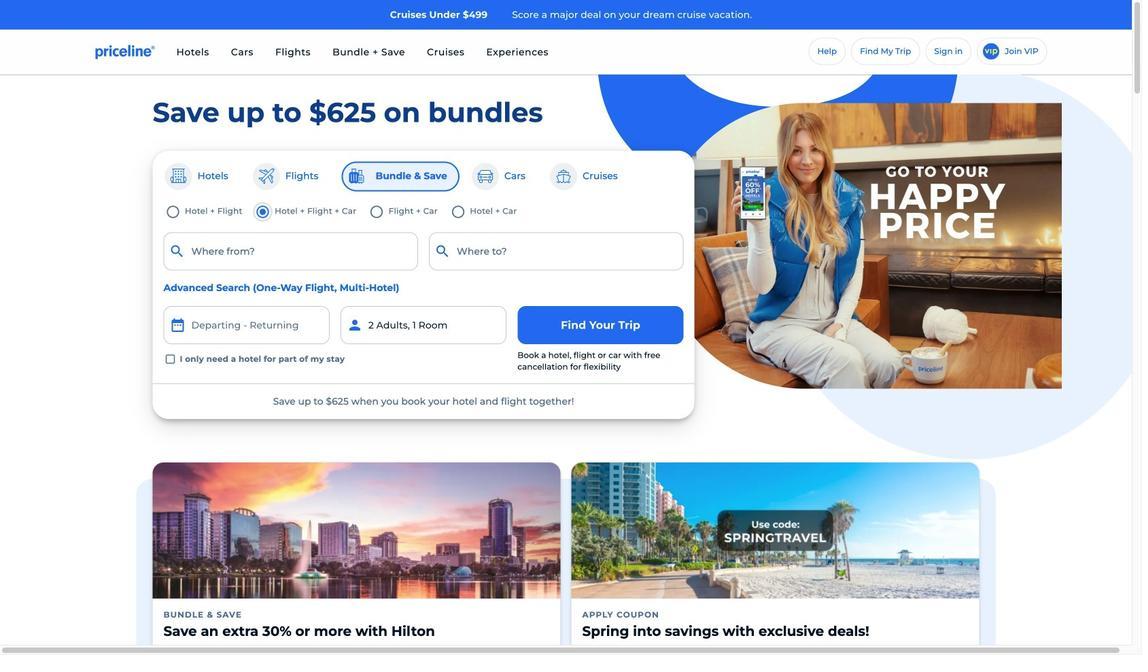 Task type: vqa. For each thing, say whether or not it's contained in the screenshot.
vip badge icon
yes



Task type: describe. For each thing, give the bounding box(es) containing it.
none field where to?
[[429, 232, 684, 270]]

vip badge icon image
[[984, 43, 1000, 60]]

Where to? field
[[429, 232, 684, 270]]

priceline.com home image
[[96, 45, 155, 60]]

Where from? field
[[164, 232, 418, 270]]



Task type: locate. For each thing, give the bounding box(es) containing it.
None field
[[164, 232, 418, 270], [429, 232, 684, 270]]

None button
[[164, 306, 330, 344]]

1 horizontal spatial none field
[[429, 232, 684, 270]]

types of travel tab list
[[164, 162, 684, 192]]

1 none field from the left
[[164, 232, 418, 270]]

2 none field from the left
[[429, 232, 684, 270]]

none field where from?
[[164, 232, 418, 270]]

0 horizontal spatial none field
[[164, 232, 418, 270]]



